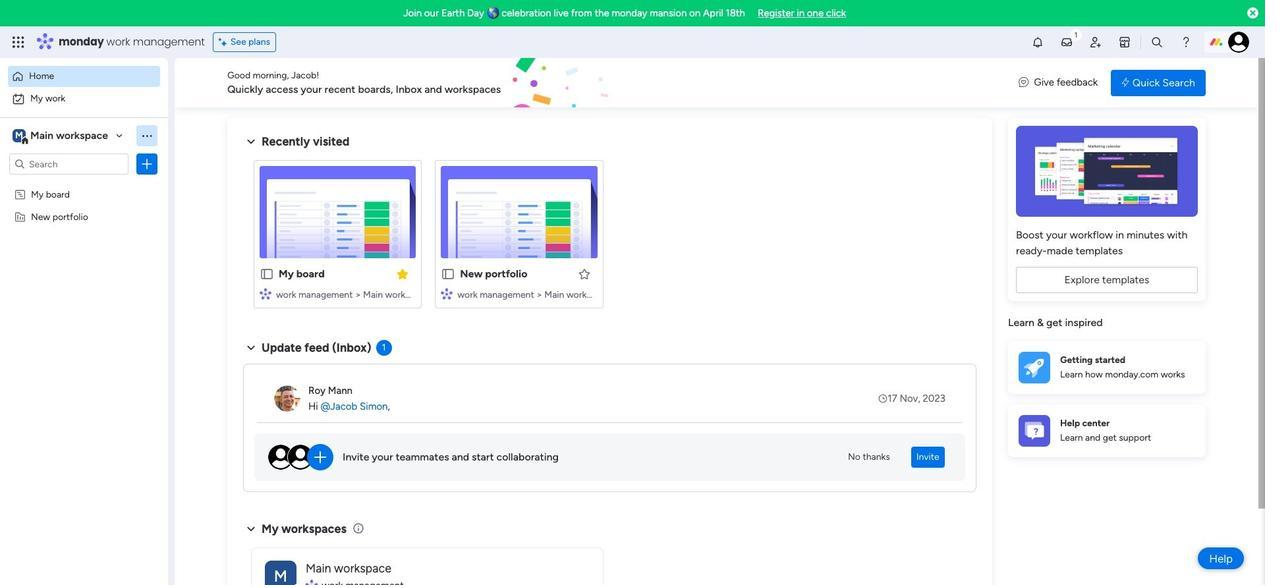 Task type: locate. For each thing, give the bounding box(es) containing it.
0 horizontal spatial component image
[[260, 288, 272, 300]]

1 public board image from the left
[[260, 267, 274, 281]]

1 horizontal spatial public board image
[[441, 267, 456, 281]]

component image
[[260, 288, 272, 300], [441, 288, 453, 300]]

v2 bolt switch image
[[1122, 75, 1130, 90]]

1 horizontal spatial workspace image
[[265, 561, 297, 585]]

add to favorites image
[[578, 267, 591, 280]]

list box
[[0, 180, 168, 406]]

workspace image
[[13, 129, 26, 143], [265, 561, 297, 585]]

0 horizontal spatial workspace image
[[13, 129, 26, 143]]

0 horizontal spatial public board image
[[260, 267, 274, 281]]

1 component image from the left
[[260, 288, 272, 300]]

update feed image
[[1061, 36, 1074, 49]]

2 public board image from the left
[[441, 267, 456, 281]]

templates image image
[[1020, 126, 1194, 217]]

2 vertical spatial option
[[0, 182, 168, 185]]

1 element
[[376, 340, 392, 356]]

2 component image from the left
[[441, 288, 453, 300]]

1 horizontal spatial component image
[[441, 288, 453, 300]]

Search in workspace field
[[28, 157, 110, 172]]

options image
[[140, 158, 154, 171]]

public board image
[[260, 267, 274, 281], [441, 267, 456, 281]]

0 vertical spatial option
[[8, 66, 160, 87]]

workspace selection element
[[13, 128, 110, 145]]

roy mann image
[[274, 386, 301, 412]]

1 image
[[1070, 27, 1082, 42]]

option
[[8, 66, 160, 87], [8, 88, 160, 109], [0, 182, 168, 185]]

getting started element
[[1008, 341, 1206, 394]]

1 vertical spatial workspace image
[[265, 561, 297, 585]]



Task type: vqa. For each thing, say whether or not it's contained in the screenshot.
m popup button
no



Task type: describe. For each thing, give the bounding box(es) containing it.
close recently visited image
[[243, 134, 259, 150]]

workspace options image
[[140, 129, 154, 142]]

monday marketplace image
[[1119, 36, 1132, 49]]

help center element
[[1008, 404, 1206, 457]]

1 vertical spatial option
[[8, 88, 160, 109]]

component image for add to favorites image
[[441, 288, 453, 300]]

select product image
[[12, 36, 25, 49]]

component image for remove from favorites icon
[[260, 288, 272, 300]]

quick search results list box
[[243, 150, 977, 324]]

0 vertical spatial workspace image
[[13, 129, 26, 143]]

invite members image
[[1090, 36, 1103, 49]]

remove from favorites image
[[396, 267, 409, 280]]

close my workspaces image
[[243, 521, 259, 537]]

close update feed (inbox) image
[[243, 340, 259, 356]]

v2 user feedback image
[[1019, 75, 1029, 90]]

public board image for add to favorites image's the component image
[[441, 267, 456, 281]]

help image
[[1180, 36, 1193, 49]]

search everything image
[[1151, 36, 1164, 49]]

notifications image
[[1032, 36, 1045, 49]]

public board image for the component image for remove from favorites icon
[[260, 267, 274, 281]]

see plans image
[[219, 35, 231, 49]]

jacob simon image
[[1229, 32, 1250, 53]]



